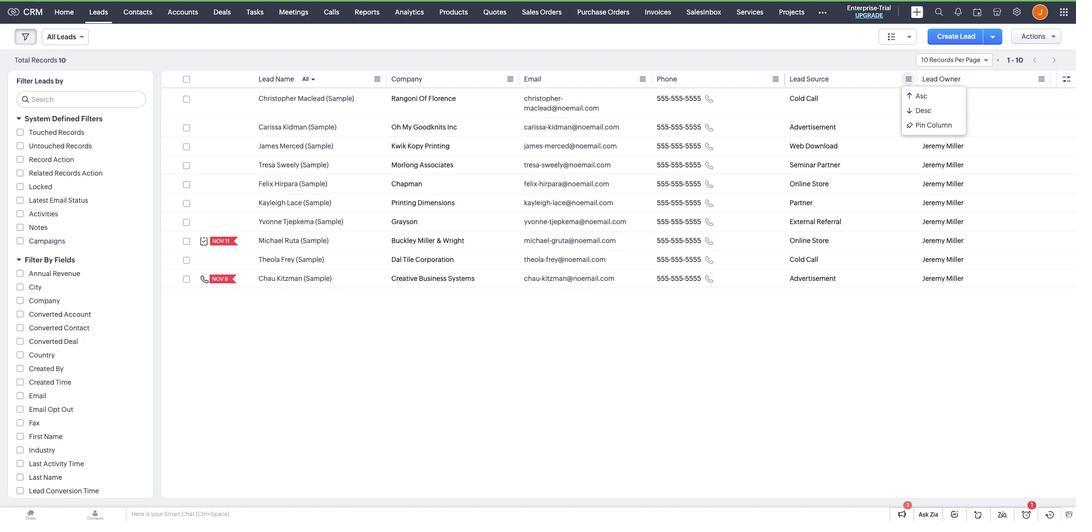 Task type: vqa. For each thing, say whether or not it's contained in the screenshot.
customers inside the your churned customers and improve their lifetime value.
no



Task type: describe. For each thing, give the bounding box(es) containing it.
(sample) for kayleigh lace (sample)
[[303, 199, 331, 207]]

country
[[29, 351, 55, 359]]

reports link
[[347, 0, 387, 24]]

email right latest
[[50, 196, 67, 204]]

per
[[955, 56, 965, 64]]

lead for lead conversion time
[[29, 487, 44, 495]]

jeremy miller for tresa-sweely@noemail.com
[[922, 161, 964, 169]]

theola-frey@noemail.com link
[[524, 255, 606, 264]]

dal
[[391, 256, 402, 263]]

goodknits
[[413, 123, 446, 131]]

untouched records
[[29, 142, 92, 150]]

kidman@noemail.com
[[548, 123, 619, 131]]

phone
[[657, 75, 677, 83]]

miller for james-merced@noemail.com
[[946, 142, 964, 150]]

11
[[225, 238, 230, 244]]

tresa-sweely@noemail.com
[[524, 161, 611, 169]]

online store for gruta@noemail.com
[[790, 237, 829, 245]]

system defined filters button
[[8, 110, 153, 127]]

web
[[790, 142, 804, 150]]

touched records
[[29, 129, 84, 136]]

1 - 10
[[1007, 56, 1023, 64]]

by
[[55, 77, 63, 85]]

lead for lead source
[[790, 75, 805, 83]]

felix
[[259, 180, 273, 188]]

555-555-5555 for yvonne-tjepkema@noemail.com
[[657, 218, 701, 226]]

touched
[[29, 129, 57, 136]]

conversion
[[46, 487, 82, 495]]

michael-gruta@noemail.com link
[[524, 236, 616, 245]]

purchase orders
[[577, 8, 629, 16]]

calls link
[[316, 0, 347, 24]]

jeremy miller for james-merced@noemail.com
[[922, 142, 964, 150]]

page
[[966, 56, 980, 64]]

zia
[[930, 511, 938, 518]]

1 horizontal spatial partner
[[817, 161, 840, 169]]

555-555-5555 for carissa-kidman@noemail.com
[[657, 123, 701, 131]]

orders for purchase orders
[[608, 8, 629, 16]]

jeremy miller for felix-hirpara@noemail.com
[[922, 180, 964, 188]]

filter for filter by fields
[[25, 256, 42, 264]]

5555 for kayleigh-lace@noemail.com
[[685, 199, 701, 207]]

jeremy for kayleigh-lace@noemail.com
[[922, 199, 945, 207]]

james merced (sample) link
[[259, 141, 333, 151]]

time for conversion
[[83, 487, 99, 495]]

5555 for tresa-sweely@noemail.com
[[685, 161, 701, 169]]

name for first name
[[44, 433, 63, 441]]

accounts
[[168, 8, 198, 16]]

industry
[[29, 446, 55, 454]]

enterprise-
[[847, 4, 879, 12]]

systems
[[448, 275, 475, 282]]

5555 for james-merced@noemail.com
[[685, 142, 701, 150]]

jeremy for michael-gruta@noemail.com
[[922, 237, 945, 245]]

jeremy miller for theola-frey@noemail.com
[[922, 256, 964, 263]]

orders for sales orders
[[540, 8, 562, 16]]

10 for total records 10
[[59, 57, 66, 64]]

lead for lead owner
[[922, 75, 938, 83]]

5555 for christopher- maclead@noemail.com
[[685, 95, 701, 102]]

(sample) for yvonne tjepkema (sample)
[[315, 218, 343, 226]]

555-555-5555 for christopher- maclead@noemail.com
[[657, 95, 701, 102]]

desc
[[916, 107, 931, 114]]

chau kitzman (sample) link
[[259, 274, 332, 283]]

555-555-5555 for chau-kitzman@noemail.com
[[657, 275, 701, 282]]

555-555-5555 for james-merced@noemail.com
[[657, 142, 701, 150]]

city
[[29, 283, 42, 291]]

2 horizontal spatial 1
[[1031, 501, 1033, 509]]

(sample) for carissa kidman (sample)
[[308, 123, 336, 131]]

0 horizontal spatial 1
[[907, 502, 909, 508]]

download
[[805, 142, 838, 150]]

jeremy for theola-frey@noemail.com
[[922, 256, 945, 263]]

theola frey (sample) link
[[259, 255, 324, 264]]

oh my goodknits inc
[[391, 123, 457, 131]]

last for last name
[[29, 474, 42, 481]]

10 records per page
[[921, 56, 980, 64]]

converted account
[[29, 311, 91, 318]]

kayleigh-
[[524, 199, 553, 207]]

lead source
[[790, 75, 829, 83]]

quotes
[[483, 8, 507, 16]]

jeremy for chau-kitzman@noemail.com
[[922, 275, 945, 282]]

notes
[[29, 224, 48, 231]]

search image
[[935, 8, 943, 16]]

home link
[[47, 0, 82, 24]]

store for felix-hirpara@noemail.com
[[812, 180, 829, 188]]

10 for 1 - 10
[[1016, 56, 1023, 64]]

miller for carissa-kidman@noemail.com
[[946, 123, 964, 131]]

555-555-5555 for theola-frey@noemail.com
[[657, 256, 701, 263]]

555-555-5555 for felix-hirpara@noemail.com
[[657, 180, 701, 188]]

advertisement for chau-kitzman@noemail.com
[[790, 275, 836, 282]]

-
[[1012, 56, 1014, 64]]

maclead@noemail.com
[[524, 104, 599, 112]]

meetings link
[[271, 0, 316, 24]]

rangoni
[[391, 95, 418, 102]]

christopher maclead (sample)
[[259, 95, 354, 102]]

online store for hirpara@noemail.com
[[790, 180, 829, 188]]

buckley miller & wright
[[391, 237, 464, 245]]

tasks link
[[239, 0, 271, 24]]

nov for chau
[[212, 276, 224, 282]]

create menu image
[[911, 6, 923, 18]]

dal tile corporation
[[391, 256, 454, 263]]

contacts image
[[65, 507, 126, 521]]

miller for tresa-sweely@noemail.com
[[946, 161, 964, 169]]

5555 for carissa-kidman@noemail.com
[[685, 123, 701, 131]]

5555 for michael-gruta@noemail.com
[[685, 237, 701, 245]]

kayleigh
[[259, 199, 286, 207]]

carissa-
[[524, 123, 548, 131]]

Search text field
[[17, 92, 146, 107]]

deal
[[64, 338, 78, 345]]

felix hirpara (sample)
[[259, 180, 327, 188]]

christopher- maclead@noemail.com
[[524, 95, 599, 112]]

jeremy miller for michael-gruta@noemail.com
[[922, 237, 964, 245]]

kitzman
[[277, 275, 302, 282]]

profile element
[[1027, 0, 1054, 24]]

total records 10
[[15, 56, 66, 64]]

by for filter
[[44, 256, 53, 264]]

converted deal
[[29, 338, 78, 345]]

ask zia
[[919, 511, 938, 518]]

lead owner
[[922, 75, 961, 83]]

sales orders link
[[514, 0, 569, 24]]

fields
[[54, 256, 75, 264]]

hirpara@noemail.com
[[539, 180, 609, 188]]

jeremy for felix-hirpara@noemail.com
[[922, 180, 945, 188]]

created by
[[29, 365, 64, 373]]

theola
[[259, 256, 280, 263]]

rangoni of florence
[[391, 95, 456, 102]]

chapman
[[391, 180, 422, 188]]

accounts link
[[160, 0, 206, 24]]

sweely
[[277, 161, 299, 169]]

here is your smart chat (ctrl+space)
[[131, 511, 229, 518]]

lead inside button
[[960, 33, 976, 40]]

create lead button
[[928, 29, 985, 45]]

pin
[[916, 121, 926, 129]]

records for related
[[54, 169, 80, 177]]

name for last name
[[43, 474, 62, 481]]

create lead
[[937, 33, 976, 40]]

records for 10
[[929, 56, 954, 64]]

latest
[[29, 196, 48, 204]]

jeremy for yvonne-tjepkema@noemail.com
[[922, 218, 945, 226]]

cold call for theola-frey@noemail.com
[[790, 256, 818, 263]]

gruta@noemail.com
[[551, 237, 616, 245]]

tresa-
[[524, 161, 542, 169]]

0 vertical spatial company
[[391, 75, 422, 83]]

total
[[15, 56, 30, 64]]

cold for theola-frey@noemail.com
[[790, 256, 805, 263]]

&
[[436, 237, 441, 245]]

felix-hirpara@noemail.com link
[[524, 179, 609, 189]]

converted for converted account
[[29, 311, 63, 318]]

calls
[[324, 8, 339, 16]]

jeremy for carissa-kidman@noemail.com
[[922, 123, 945, 131]]

carissa
[[259, 123, 282, 131]]

555-555-5555 for michael-gruta@noemail.com
[[657, 237, 701, 245]]

chau-kitzman@noemail.com
[[524, 275, 615, 282]]

Other Modules field
[[812, 4, 833, 20]]

annual revenue
[[29, 270, 80, 278]]

create menu element
[[905, 0, 929, 24]]

external
[[790, 218, 815, 226]]

online for felix-hirpara@noemail.com
[[790, 180, 811, 188]]

(sample) for james merced (sample)
[[305, 142, 333, 150]]



Task type: locate. For each thing, give the bounding box(es) containing it.
yvonne-tjepkema@noemail.com
[[524, 218, 627, 226]]

2 jeremy from the top
[[922, 123, 945, 131]]

6 jeremy from the top
[[922, 199, 945, 207]]

nov inside nov 11 link
[[213, 238, 224, 244]]

converted up converted deal
[[29, 324, 63, 332]]

miller for kayleigh-lace@noemail.com
[[946, 199, 964, 207]]

by for created
[[56, 365, 64, 373]]

nov
[[213, 238, 224, 244], [212, 276, 224, 282]]

online for michael-gruta@noemail.com
[[790, 237, 811, 245]]

last down industry
[[29, 460, 42, 468]]

1 vertical spatial action
[[82, 169, 103, 177]]

10 inside total records 10
[[59, 57, 66, 64]]

filter up annual
[[25, 256, 42, 264]]

1 vertical spatial nov
[[212, 276, 224, 282]]

1 store from the top
[[812, 180, 829, 188]]

dimensions
[[418, 199, 455, 207]]

jeremy for james-merced@noemail.com
[[922, 142, 945, 150]]

1 orders from the left
[[540, 8, 562, 16]]

4 5555 from the top
[[685, 161, 701, 169]]

referral
[[817, 218, 841, 226]]

nov for michael
[[213, 238, 224, 244]]

0 vertical spatial cold call
[[790, 95, 818, 102]]

partner down download at top right
[[817, 161, 840, 169]]

last down last activity time
[[29, 474, 42, 481]]

2 vertical spatial time
[[83, 487, 99, 495]]

2 store from the top
[[812, 237, 829, 245]]

6 jeremy miller from the top
[[922, 199, 964, 207]]

online down the seminar
[[790, 180, 811, 188]]

1 5555 from the top
[[685, 95, 701, 102]]

nov left 8
[[212, 276, 224, 282]]

0 vertical spatial all
[[47, 33, 55, 41]]

1 vertical spatial call
[[806, 256, 818, 263]]

miller for felix-hirpara@noemail.com
[[946, 180, 964, 188]]

external referral
[[790, 218, 841, 226]]

felix hirpara (sample) link
[[259, 179, 327, 189]]

0 vertical spatial action
[[53, 156, 74, 163]]

leads for filter leads by
[[35, 77, 54, 85]]

calendar image
[[973, 8, 981, 16]]

7 5555 from the top
[[685, 218, 701, 226]]

action up 'related records action'
[[53, 156, 74, 163]]

5555 for felix-hirpara@noemail.com
[[685, 180, 701, 188]]

jeremy miller for carissa-kidman@noemail.com
[[922, 123, 964, 131]]

jeremy miller for chau-kitzman@noemail.com
[[922, 275, 964, 282]]

0 vertical spatial partner
[[817, 161, 840, 169]]

jeremy for tresa-sweely@noemail.com
[[922, 161, 945, 169]]

all up christopher maclead (sample) link
[[302, 76, 309, 82]]

search element
[[929, 0, 949, 24]]

(sample) right frey
[[296, 256, 324, 263]]

name down activity at the left of page
[[43, 474, 62, 481]]

1 horizontal spatial orders
[[608, 8, 629, 16]]

5555 for theola-frey@noemail.com
[[685, 256, 701, 263]]

merced@noemail.com
[[545, 142, 617, 150]]

nov left 11
[[213, 238, 224, 244]]

lead down the last name
[[29, 487, 44, 495]]

2 jeremy miller from the top
[[922, 123, 964, 131]]

seminar
[[790, 161, 816, 169]]

call down external referral
[[806, 256, 818, 263]]

grayson
[[391, 218, 418, 226]]

cold for christopher- maclead@noemail.com
[[790, 95, 805, 102]]

cold call down 'lead source' at top right
[[790, 95, 818, 102]]

by inside dropdown button
[[44, 256, 53, 264]]

3 jeremy from the top
[[922, 142, 945, 150]]

1 horizontal spatial by
[[56, 365, 64, 373]]

nov 11 link
[[210, 237, 230, 245]]

9 5555 from the top
[[685, 256, 701, 263]]

theola-
[[524, 256, 546, 263]]

chats image
[[0, 507, 61, 521]]

2 advertisement from the top
[[790, 275, 836, 282]]

2 last from the top
[[29, 474, 42, 481]]

7 jeremy from the top
[[922, 218, 945, 226]]

2 vertical spatial converted
[[29, 338, 63, 345]]

All Leads field
[[42, 29, 89, 45]]

orders right sales
[[540, 8, 562, 16]]

8 555-555-5555 from the top
[[657, 237, 701, 245]]

last for last activity time
[[29, 460, 42, 468]]

1 vertical spatial printing
[[391, 199, 416, 207]]

filter down total
[[16, 77, 33, 85]]

pin column
[[916, 121, 952, 129]]

0 vertical spatial by
[[44, 256, 53, 264]]

call for theola-frey@noemail.com
[[806, 256, 818, 263]]

upgrade
[[855, 12, 883, 19]]

store down seminar partner
[[812, 180, 829, 188]]

1 vertical spatial partner
[[790, 199, 813, 207]]

morlong
[[391, 161, 418, 169]]

0 vertical spatial store
[[812, 180, 829, 188]]

call for christopher- maclead@noemail.com
[[806, 95, 818, 102]]

10 inside field
[[921, 56, 928, 64]]

1 vertical spatial online store
[[790, 237, 829, 245]]

time for activity
[[69, 460, 84, 468]]

2 online from the top
[[790, 237, 811, 245]]

1 jeremy miller from the top
[[922, 95, 964, 102]]

records for untouched
[[66, 142, 92, 150]]

kopy
[[408, 142, 424, 150]]

row group
[[161, 89, 1076, 288]]

10 jeremy from the top
[[922, 275, 945, 282]]

2 vertical spatial leads
[[35, 77, 54, 85]]

1 jeremy from the top
[[922, 95, 945, 102]]

0 vertical spatial nov
[[213, 238, 224, 244]]

1 vertical spatial filter
[[25, 256, 42, 264]]

records for touched
[[58, 129, 84, 136]]

tile
[[403, 256, 414, 263]]

advertisement
[[790, 123, 836, 131], [790, 275, 836, 282]]

name right first
[[44, 433, 63, 441]]

555-555-5555 for kayleigh-lace@noemail.com
[[657, 199, 701, 207]]

leads right home link on the left of page
[[89, 8, 108, 16]]

signals image
[[955, 8, 962, 16]]

records down the touched records
[[66, 142, 92, 150]]

email up christopher-
[[524, 75, 541, 83]]

miller for michael-gruta@noemail.com
[[946, 237, 964, 245]]

call down 'lead source' at top right
[[806, 95, 818, 102]]

michael-
[[524, 237, 551, 245]]

partner up external
[[790, 199, 813, 207]]

all up total records 10
[[47, 33, 55, 41]]

10 up by
[[59, 57, 66, 64]]

0 vertical spatial cold
[[790, 95, 805, 102]]

online store
[[790, 180, 829, 188], [790, 237, 829, 245]]

felix-hirpara@noemail.com
[[524, 180, 609, 188]]

0 horizontal spatial leads
[[35, 77, 54, 85]]

3 555-555-5555 from the top
[[657, 142, 701, 150]]

created for created by
[[29, 365, 54, 373]]

records up filter leads by
[[31, 56, 57, 64]]

printing dimensions
[[391, 199, 455, 207]]

online down external
[[790, 237, 811, 245]]

profile image
[[1032, 4, 1048, 20]]

1 vertical spatial time
[[69, 460, 84, 468]]

1 horizontal spatial leads
[[57, 33, 76, 41]]

seminar partner
[[790, 161, 840, 169]]

1 vertical spatial created
[[29, 378, 54, 386]]

records down defined
[[58, 129, 84, 136]]

services
[[737, 8, 763, 16]]

4 555-555-5555 from the top
[[657, 161, 701, 169]]

0 horizontal spatial 10
[[59, 57, 66, 64]]

0 vertical spatial printing
[[425, 142, 450, 150]]

0 vertical spatial online
[[790, 180, 811, 188]]

records inside 10 records per page field
[[929, 56, 954, 64]]

1 horizontal spatial 10
[[921, 56, 928, 64]]

salesinbox
[[687, 8, 721, 16]]

5 jeremy from the top
[[922, 180, 945, 188]]

1 vertical spatial company
[[29, 297, 60, 305]]

michael-gruta@noemail.com
[[524, 237, 616, 245]]

2 call from the top
[[806, 256, 818, 263]]

name
[[275, 75, 294, 83], [44, 433, 63, 441], [43, 474, 62, 481]]

reports
[[355, 8, 380, 16]]

time down created by
[[56, 378, 71, 386]]

email up fax
[[29, 406, 46, 413]]

tresa sweely (sample) link
[[259, 160, 329, 170]]

5 5555 from the top
[[685, 180, 701, 188]]

1 horizontal spatial company
[[391, 75, 422, 83]]

1 advertisement from the top
[[790, 123, 836, 131]]

1 vertical spatial cold
[[790, 256, 805, 263]]

1 call from the top
[[806, 95, 818, 102]]

0 horizontal spatial action
[[53, 156, 74, 163]]

(sample) right kitzman
[[304, 275, 332, 282]]

2 555-555-5555 from the top
[[657, 123, 701, 131]]

nov inside "nov 8" link
[[212, 276, 224, 282]]

0 vertical spatial created
[[29, 365, 54, 373]]

miller for christopher- maclead@noemail.com
[[946, 95, 964, 102]]

records down record action
[[54, 169, 80, 177]]

1 online store from the top
[[790, 180, 829, 188]]

2 orders from the left
[[608, 8, 629, 16]]

0 horizontal spatial printing
[[391, 199, 416, 207]]

name for lead name
[[275, 75, 294, 83]]

0 vertical spatial time
[[56, 378, 71, 386]]

size image
[[888, 33, 896, 41]]

cold down external
[[790, 256, 805, 263]]

james-merced@noemail.com link
[[524, 141, 617, 151]]

jeremy miller for kayleigh-lace@noemail.com
[[922, 199, 964, 207]]

miller for yvonne-tjepkema@noemail.com
[[946, 218, 964, 226]]

2 converted from the top
[[29, 324, 63, 332]]

cold call for christopher- maclead@noemail.com
[[790, 95, 818, 102]]

2 created from the top
[[29, 378, 54, 386]]

(sample) right merced
[[305, 142, 333, 150]]

3 jeremy miller from the top
[[922, 142, 964, 150]]

here
[[131, 511, 144, 518]]

(sample) for chau kitzman (sample)
[[304, 275, 332, 282]]

1 horizontal spatial action
[[82, 169, 103, 177]]

cold call down external
[[790, 256, 818, 263]]

signals element
[[949, 0, 967, 24]]

jeremy for christopher- maclead@noemail.com
[[922, 95, 945, 102]]

action up status
[[82, 169, 103, 177]]

status
[[68, 196, 88, 204]]

converted up the country
[[29, 338, 63, 345]]

created for created time
[[29, 378, 54, 386]]

owner
[[939, 75, 961, 83]]

2 5555 from the top
[[685, 123, 701, 131]]

5555 for yvonne-tjepkema@noemail.com
[[685, 218, 701, 226]]

sales
[[522, 8, 539, 16]]

records left per
[[929, 56, 954, 64]]

None field
[[879, 29, 917, 45]]

company down city
[[29, 297, 60, 305]]

1 horizontal spatial printing
[[425, 142, 450, 150]]

lead name
[[259, 75, 294, 83]]

filter by fields
[[25, 256, 75, 264]]

cold down 'lead source' at top right
[[790, 95, 805, 102]]

9 jeremy miller from the top
[[922, 256, 964, 263]]

tasks
[[246, 8, 264, 16]]

business
[[419, 275, 447, 282]]

products
[[439, 8, 468, 16]]

row group containing christopher maclead (sample)
[[161, 89, 1076, 288]]

record
[[29, 156, 52, 163]]

email opt out
[[29, 406, 73, 413]]

first name
[[29, 433, 63, 441]]

crm link
[[8, 7, 43, 17]]

home
[[55, 8, 74, 16]]

online store down seminar partner
[[790, 180, 829, 188]]

2 cold from the top
[[790, 256, 805, 263]]

smart
[[164, 511, 180, 518]]

9 jeremy from the top
[[922, 256, 945, 263]]

tjepkema
[[283, 218, 314, 226]]

is
[[145, 511, 150, 518]]

converted for converted contact
[[29, 324, 63, 332]]

store for michael-gruta@noemail.com
[[812, 237, 829, 245]]

0 horizontal spatial partner
[[790, 199, 813, 207]]

8 jeremy from the top
[[922, 237, 945, 245]]

my
[[402, 123, 412, 131]]

4 jeremy from the top
[[922, 161, 945, 169]]

1 created from the top
[[29, 365, 54, 373]]

(sample) up kayleigh lace (sample) on the top of page
[[299, 180, 327, 188]]

action
[[53, 156, 74, 163], [82, 169, 103, 177]]

1 vertical spatial cold call
[[790, 256, 818, 263]]

0 vertical spatial name
[[275, 75, 294, 83]]

1 vertical spatial leads
[[57, 33, 76, 41]]

by up annual revenue
[[44, 256, 53, 264]]

projects
[[779, 8, 805, 16]]

column
[[927, 121, 952, 129]]

purchase orders link
[[569, 0, 637, 24]]

jeremy miller for christopher- maclead@noemail.com
[[922, 95, 964, 102]]

associates
[[420, 161, 453, 169]]

6 555-555-5555 from the top
[[657, 199, 701, 207]]

frey@noemail.com
[[546, 256, 606, 263]]

hirpara
[[275, 180, 298, 188]]

time right activity at the left of page
[[69, 460, 84, 468]]

(sample) right lace
[[303, 199, 331, 207]]

created time
[[29, 378, 71, 386]]

asc
[[916, 92, 927, 100]]

cold
[[790, 95, 805, 102], [790, 256, 805, 263]]

michael ruta (sample)
[[259, 237, 329, 245]]

orders right purchase
[[608, 8, 629, 16]]

by
[[44, 256, 53, 264], [56, 365, 64, 373]]

7 555-555-5555 from the top
[[657, 218, 701, 226]]

navigation
[[1028, 53, 1062, 67]]

10 555-555-5555 from the top
[[657, 275, 701, 282]]

0 vertical spatial call
[[806, 95, 818, 102]]

advertisement for carissa-kidman@noemail.com
[[790, 123, 836, 131]]

(sample) for christopher maclead (sample)
[[326, 95, 354, 102]]

filter inside filter by fields dropdown button
[[25, 256, 42, 264]]

converted contact
[[29, 324, 90, 332]]

0 horizontal spatial orders
[[540, 8, 562, 16]]

1 horizontal spatial 1
[[1007, 56, 1010, 64]]

5 555-555-5555 from the top
[[657, 180, 701, 188]]

last activity time
[[29, 460, 84, 468]]

0 vertical spatial online store
[[790, 180, 829, 188]]

all for all
[[302, 76, 309, 82]]

by up created time
[[56, 365, 64, 373]]

0 vertical spatial advertisement
[[790, 123, 836, 131]]

0 vertical spatial converted
[[29, 311, 63, 318]]

1 online from the top
[[790, 180, 811, 188]]

of
[[419, 95, 427, 102]]

oh
[[391, 123, 401, 131]]

created down the country
[[29, 365, 54, 373]]

lead up asc
[[922, 75, 938, 83]]

(sample) for felix hirpara (sample)
[[299, 180, 327, 188]]

all inside field
[[47, 33, 55, 41]]

(sample) right tjepkema
[[315, 218, 343, 226]]

10 Records Per Page field
[[916, 53, 993, 66]]

6 5555 from the top
[[685, 199, 701, 207]]

(sample) for michael ruta (sample)
[[301, 237, 329, 245]]

kitzman@noemail.com
[[542, 275, 615, 282]]

10 right -
[[1016, 56, 1023, 64]]

kidman
[[283, 123, 307, 131]]

1 cold from the top
[[790, 95, 805, 102]]

email down created time
[[29, 392, 46, 400]]

leads down home link on the left of page
[[57, 33, 76, 41]]

1 last from the top
[[29, 460, 42, 468]]

lead right create
[[960, 33, 976, 40]]

all for all leads
[[47, 33, 55, 41]]

buckley
[[391, 237, 416, 245]]

555-
[[657, 95, 671, 102], [671, 95, 685, 102], [657, 123, 671, 131], [671, 123, 685, 131], [657, 142, 671, 150], [671, 142, 685, 150], [657, 161, 671, 169], [671, 161, 685, 169], [657, 180, 671, 188], [671, 180, 685, 188], [657, 199, 671, 207], [671, 199, 685, 207], [657, 218, 671, 226], [671, 218, 685, 226], [657, 237, 671, 245], [671, 237, 685, 245], [657, 256, 671, 263], [671, 256, 685, 263], [657, 275, 671, 282], [671, 275, 685, 282]]

contacts link
[[116, 0, 160, 24]]

1 converted from the top
[[29, 311, 63, 318]]

christopher
[[259, 95, 296, 102]]

5 jeremy miller from the top
[[922, 180, 964, 188]]

7 jeremy miller from the top
[[922, 218, 964, 226]]

555-555-5555 for tresa-sweely@noemail.com
[[657, 161, 701, 169]]

merced
[[280, 142, 304, 150]]

out
[[61, 406, 73, 413]]

1 vertical spatial name
[[44, 433, 63, 441]]

0 horizontal spatial by
[[44, 256, 53, 264]]

trial
[[879, 4, 891, 12]]

filter for filter leads by
[[16, 77, 33, 85]]

2 horizontal spatial leads
[[89, 8, 108, 16]]

morlong associates
[[391, 161, 453, 169]]

5555 for chau-kitzman@noemail.com
[[685, 275, 701, 282]]

lead up christopher
[[259, 75, 274, 83]]

9 555-555-5555 from the top
[[657, 256, 701, 263]]

time up contacts image
[[83, 487, 99, 495]]

2 vertical spatial name
[[43, 474, 62, 481]]

1 vertical spatial last
[[29, 474, 42, 481]]

converted for converted deal
[[29, 338, 63, 345]]

yvonne-tjepkema@noemail.com link
[[524, 217, 627, 227]]

10 jeremy miller from the top
[[922, 275, 964, 282]]

1 cold call from the top
[[790, 95, 818, 102]]

store down external referral
[[812, 237, 829, 245]]

0 horizontal spatial company
[[29, 297, 60, 305]]

0 horizontal spatial all
[[47, 33, 55, 41]]

online store down external referral
[[790, 237, 829, 245]]

lead for lead name
[[259, 75, 274, 83]]

4 jeremy miller from the top
[[922, 161, 964, 169]]

leads left by
[[35, 77, 54, 85]]

(sample) for theola frey (sample)
[[296, 256, 324, 263]]

1 vertical spatial advertisement
[[790, 275, 836, 282]]

printing up "grayson"
[[391, 199, 416, 207]]

1 vertical spatial by
[[56, 365, 64, 373]]

1 555-555-5555 from the top
[[657, 95, 701, 102]]

3 5555 from the top
[[685, 142, 701, 150]]

10 up lead owner
[[921, 56, 928, 64]]

10 5555 from the top
[[685, 275, 701, 282]]

0 vertical spatial filter
[[16, 77, 33, 85]]

miller for theola-frey@noemail.com
[[946, 256, 964, 263]]

1 vertical spatial online
[[790, 237, 811, 245]]

(sample) right ruta
[[301, 237, 329, 245]]

(sample) right the maclead
[[326, 95, 354, 102]]

3 converted from the top
[[29, 338, 63, 345]]

nov 8
[[212, 276, 228, 282]]

8 5555 from the top
[[685, 237, 701, 245]]

system defined filters
[[25, 114, 103, 123]]

1 horizontal spatial all
[[302, 76, 309, 82]]

name up christopher
[[275, 75, 294, 83]]

online
[[790, 180, 811, 188], [790, 237, 811, 245]]

0 vertical spatial last
[[29, 460, 42, 468]]

(sample) down james merced (sample) link
[[301, 161, 329, 169]]

jeremy miller for yvonne-tjepkema@noemail.com
[[922, 218, 964, 226]]

1 vertical spatial store
[[812, 237, 829, 245]]

0 vertical spatial leads
[[89, 8, 108, 16]]

2 horizontal spatial 10
[[1016, 56, 1023, 64]]

1 vertical spatial converted
[[29, 324, 63, 332]]

untouched
[[29, 142, 65, 150]]

8 jeremy miller from the top
[[922, 237, 964, 245]]

annual
[[29, 270, 51, 278]]

james
[[259, 142, 278, 150]]

converted up converted contact
[[29, 311, 63, 318]]

records for total
[[31, 56, 57, 64]]

company up rangoni
[[391, 75, 422, 83]]

enterprise-trial upgrade
[[847, 4, 891, 19]]

2 online store from the top
[[790, 237, 829, 245]]

1 vertical spatial all
[[302, 76, 309, 82]]

(sample) right the kidman
[[308, 123, 336, 131]]

leads inside field
[[57, 33, 76, 41]]

printing up the associates
[[425, 142, 450, 150]]

lead left source
[[790, 75, 805, 83]]

2 cold call from the top
[[790, 256, 818, 263]]

miller for chau-kitzman@noemail.com
[[946, 275, 964, 282]]

created down created by
[[29, 378, 54, 386]]



